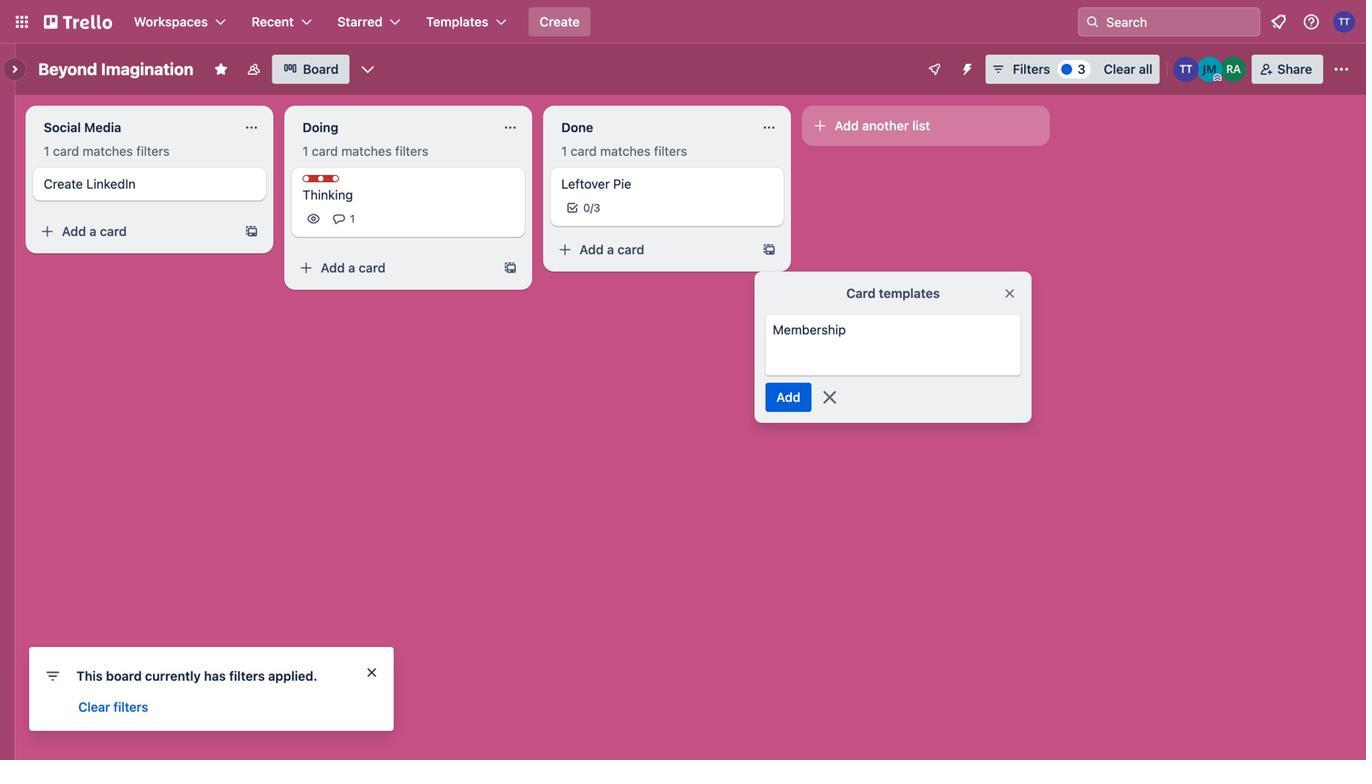 Task type: describe. For each thing, give the bounding box(es) containing it.
card down the social
[[53, 144, 79, 159]]

dismiss flag image
[[365, 666, 379, 680]]

ruby anderson (rubyanderson7) image
[[1222, 57, 1247, 82]]

clear all button
[[1097, 55, 1160, 84]]

add a card button for done
[[551, 235, 755, 264]]

close popover image
[[1003, 286, 1018, 301]]

filters down board
[[114, 700, 148, 715]]

board link
[[272, 55, 350, 84]]

0 vertical spatial 3
[[1078, 62, 1086, 77]]

filters right the has
[[229, 669, 265, 684]]

terry turtle (terryturtle) image
[[1334, 11, 1356, 33]]

add a card for doing
[[321, 260, 386, 275]]

share
[[1278, 62, 1313, 77]]

add a card for done
[[580, 242, 645, 257]]

1 card matches filters for doing
[[303, 144, 429, 159]]

primary element
[[0, 0, 1367, 44]]

/
[[590, 202, 594, 214]]

alert containing this board currently has filters applied.
[[29, 647, 394, 731]]

star or unstar board image
[[214, 62, 228, 77]]

has
[[204, 669, 226, 684]]

another
[[863, 118, 909, 133]]

all
[[1140, 62, 1153, 77]]

starred button
[[327, 7, 412, 36]]

0 / 3
[[584, 202, 601, 214]]

0 notifications image
[[1268, 11, 1290, 33]]

a for social media
[[89, 224, 97, 239]]

create for create
[[540, 14, 580, 29]]

terry turtle (terryturtle) image
[[1174, 57, 1200, 82]]

add another list button
[[802, 106, 1050, 146]]

applied.
[[268, 669, 318, 684]]

customize views image
[[359, 60, 377, 78]]

workspaces
[[134, 14, 208, 29]]

1 card matches filters for done
[[562, 144, 688, 159]]

templates
[[879, 286, 940, 301]]

matches for social media
[[83, 144, 133, 159]]

automation image
[[953, 55, 979, 80]]

add for social media
[[62, 224, 86, 239]]

thoughts
[[321, 176, 371, 189]]

Board name text field
[[29, 55, 203, 84]]

clear filters link
[[78, 698, 148, 717]]

add a card for social media
[[62, 224, 127, 239]]

share button
[[1253, 55, 1324, 84]]

list
[[913, 118, 931, 133]]

Done text field
[[551, 113, 751, 142]]

this
[[77, 669, 103, 684]]

a for doing
[[348, 260, 356, 275]]

starred
[[338, 14, 383, 29]]

filters for done
[[654, 144, 688, 159]]

create button
[[529, 7, 591, 36]]

add a card button for doing
[[292, 253, 496, 283]]

filters for social media
[[136, 144, 170, 159]]

thoughts thinking
[[303, 176, 371, 202]]

media
[[84, 120, 121, 135]]

card down thinking link
[[359, 260, 386, 275]]

Template title text field
[[773, 321, 1014, 370]]

done
[[562, 120, 594, 135]]

add another list
[[835, 118, 931, 133]]

social media
[[44, 120, 121, 135]]

leftover
[[562, 176, 610, 191]]

add inside button
[[835, 118, 859, 133]]

card down doing at the left
[[312, 144, 338, 159]]

1 for social media
[[44, 144, 50, 159]]

create from template… image for social media
[[244, 224, 259, 239]]



Task type: locate. For each thing, give the bounding box(es) containing it.
create for create linkedin
[[44, 176, 83, 191]]

2 horizontal spatial a
[[607, 242, 614, 257]]

create linkedin link
[[44, 175, 255, 193]]

clear
[[1104, 62, 1136, 77], [78, 700, 110, 715]]

0 vertical spatial add a card
[[62, 224, 127, 239]]

recent
[[252, 14, 294, 29]]

board
[[106, 669, 142, 684]]

1 matches from the left
[[83, 144, 133, 159]]

add a card button down the create linkedin link
[[33, 217, 237, 246]]

1 down the social
[[44, 144, 50, 159]]

clear inside button
[[1104, 62, 1136, 77]]

thinking
[[303, 187, 353, 202]]

add
[[835, 118, 859, 133], [62, 224, 86, 239], [580, 242, 604, 257], [321, 260, 345, 275], [777, 390, 801, 405]]

leftover pie link
[[562, 175, 773, 193]]

0 horizontal spatial 1 card matches filters
[[44, 144, 170, 159]]

workspace visible image
[[247, 62, 261, 77]]

leftover pie
[[562, 176, 632, 191]]

clear for clear filters
[[78, 700, 110, 715]]

1 card matches filters for social media
[[44, 144, 170, 159]]

Doing text field
[[292, 113, 492, 142]]

this board currently has filters applied.
[[77, 669, 318, 684]]

3 matches from the left
[[601, 144, 651, 159]]

1 vertical spatial 3
[[594, 202, 601, 214]]

a down 'thinking'
[[348, 260, 356, 275]]

card
[[53, 144, 79, 159], [312, 144, 338, 159], [571, 144, 597, 159], [100, 224, 127, 239], [618, 242, 645, 257], [359, 260, 386, 275]]

0 vertical spatial clear
[[1104, 62, 1136, 77]]

card down pie
[[618, 242, 645, 257]]

power ups image
[[928, 62, 942, 77]]

add a card
[[62, 224, 127, 239], [580, 242, 645, 257], [321, 260, 386, 275]]

clear down this
[[78, 700, 110, 715]]

a down the create linkedin
[[89, 224, 97, 239]]

create
[[540, 14, 580, 29], [44, 176, 83, 191]]

clear all
[[1104, 62, 1153, 77]]

0 horizontal spatial add a card button
[[33, 217, 237, 246]]

1 vertical spatial a
[[607, 242, 614, 257]]

board
[[303, 62, 339, 77]]

create linkedin
[[44, 176, 136, 191]]

add button
[[766, 383, 812, 412]]

1 card matches filters
[[44, 144, 170, 159], [303, 144, 429, 159], [562, 144, 688, 159]]

filters down done text field
[[654, 144, 688, 159]]

1 down done
[[562, 144, 567, 159]]

matches for doing
[[342, 144, 392, 159]]

0 vertical spatial create from template… image
[[244, 224, 259, 239]]

add a card down '/'
[[580, 242, 645, 257]]

workspaces button
[[123, 7, 237, 36]]

1
[[44, 144, 50, 159], [303, 144, 309, 159], [562, 144, 567, 159], [350, 212, 355, 225]]

linkedin
[[86, 176, 136, 191]]

1 down thoughts thinking
[[350, 212, 355, 225]]

jeremy miller (jeremymiller198) image
[[1198, 57, 1223, 82]]

add a card down the create linkedin
[[62, 224, 127, 239]]

add for doing
[[321, 260, 345, 275]]

imagination
[[101, 59, 194, 79]]

2 vertical spatial a
[[348, 260, 356, 275]]

1 for done
[[562, 144, 567, 159]]

create from template… image
[[244, 224, 259, 239], [503, 261, 518, 275]]

1 horizontal spatial 1 card matches filters
[[303, 144, 429, 159]]

1 horizontal spatial 3
[[1078, 62, 1086, 77]]

clear left all on the right top
[[1104, 62, 1136, 77]]

create from template… image
[[762, 243, 777, 257]]

3 left clear all
[[1078, 62, 1086, 77]]

1 1 card matches filters from the left
[[44, 144, 170, 159]]

matches for done
[[601, 144, 651, 159]]

0 horizontal spatial create from template… image
[[244, 224, 259, 239]]

card
[[847, 286, 876, 301]]

0 horizontal spatial a
[[89, 224, 97, 239]]

1 card matches filters down doing text box
[[303, 144, 429, 159]]

Social Media text field
[[33, 113, 233, 142]]

this member is an admin of this board. image
[[1214, 74, 1222, 82]]

card down linkedin
[[100, 224, 127, 239]]

filters down doing text box
[[395, 144, 429, 159]]

1 card matches filters up pie
[[562, 144, 688, 159]]

open information menu image
[[1303, 13, 1321, 31]]

thinking link
[[303, 186, 514, 204]]

1 horizontal spatial a
[[348, 260, 356, 275]]

create inside create button
[[540, 14, 580, 29]]

1 for doing
[[303, 144, 309, 159]]

1 horizontal spatial matches
[[342, 144, 392, 159]]

filters for doing
[[395, 144, 429, 159]]

add for done
[[580, 242, 604, 257]]

add a card down 'thinking'
[[321, 260, 386, 275]]

social
[[44, 120, 81, 135]]

3 1 card matches filters from the left
[[562, 144, 688, 159]]

0 horizontal spatial add a card
[[62, 224, 127, 239]]

2 horizontal spatial add a card
[[580, 242, 645, 257]]

3
[[1078, 62, 1086, 77], [594, 202, 601, 214]]

add a card button for social media
[[33, 217, 237, 246]]

0 vertical spatial create
[[540, 14, 580, 29]]

1 down doing at the left
[[303, 144, 309, 159]]

a for done
[[607, 242, 614, 257]]

0
[[584, 202, 590, 214]]

1 horizontal spatial create
[[540, 14, 580, 29]]

add a card button
[[33, 217, 237, 246], [551, 235, 755, 264], [292, 253, 496, 283]]

2 horizontal spatial add a card button
[[551, 235, 755, 264]]

clear filters
[[78, 700, 148, 715]]

1 vertical spatial create
[[44, 176, 83, 191]]

2 horizontal spatial 1 card matches filters
[[562, 144, 688, 159]]

1 card matches filters down media
[[44, 144, 170, 159]]

create from template… image for doing
[[503, 261, 518, 275]]

matches down media
[[83, 144, 133, 159]]

beyond
[[38, 59, 97, 79]]

clear inside 'alert'
[[78, 700, 110, 715]]

0 vertical spatial a
[[89, 224, 97, 239]]

1 horizontal spatial add a card
[[321, 260, 386, 275]]

beyond imagination
[[38, 59, 194, 79]]

2 vertical spatial add a card
[[321, 260, 386, 275]]

1 vertical spatial add a card
[[580, 242, 645, 257]]

add a card button down thinking link
[[292, 253, 496, 283]]

search image
[[1086, 15, 1101, 29]]

1 horizontal spatial clear
[[1104, 62, 1136, 77]]

doing
[[303, 120, 339, 135]]

2 1 card matches filters from the left
[[303, 144, 429, 159]]

clear for clear all
[[1104, 62, 1136, 77]]

2 matches from the left
[[342, 144, 392, 159]]

1 horizontal spatial add a card button
[[292, 253, 496, 283]]

back to home image
[[44, 7, 112, 36]]

card down done
[[571, 144, 597, 159]]

add inside button
[[777, 390, 801, 405]]

filters down social media text box
[[136, 144, 170, 159]]

matches
[[83, 144, 133, 159], [342, 144, 392, 159], [601, 144, 651, 159]]

1 vertical spatial create from template… image
[[503, 261, 518, 275]]

0 horizontal spatial 3
[[594, 202, 601, 214]]

1 horizontal spatial create from template… image
[[503, 261, 518, 275]]

a down pie
[[607, 242, 614, 257]]

Search field
[[1101, 8, 1260, 36]]

currently
[[145, 669, 201, 684]]

card templates
[[847, 286, 940, 301]]

color: bold red, title: "thoughts" element
[[303, 175, 371, 189]]

alert
[[29, 647, 394, 731]]

matches down doing text box
[[342, 144, 392, 159]]

1 vertical spatial clear
[[78, 700, 110, 715]]

3 right 0
[[594, 202, 601, 214]]

filters
[[136, 144, 170, 159], [395, 144, 429, 159], [654, 144, 688, 159], [229, 669, 265, 684], [114, 700, 148, 715]]

templates
[[426, 14, 489, 29]]

a
[[89, 224, 97, 239], [607, 242, 614, 257], [348, 260, 356, 275]]

filters
[[1013, 62, 1051, 77]]

recent button
[[241, 7, 323, 36]]

matches up pie
[[601, 144, 651, 159]]

2 horizontal spatial matches
[[601, 144, 651, 159]]

show menu image
[[1333, 60, 1351, 78]]

0 horizontal spatial create
[[44, 176, 83, 191]]

add a card button down the leftover pie link
[[551, 235, 755, 264]]

templates button
[[416, 7, 518, 36]]

0 horizontal spatial matches
[[83, 144, 133, 159]]

pie
[[614, 176, 632, 191]]

0 horizontal spatial clear
[[78, 700, 110, 715]]



Task type: vqa. For each thing, say whether or not it's contained in the screenshot.
applied.
yes



